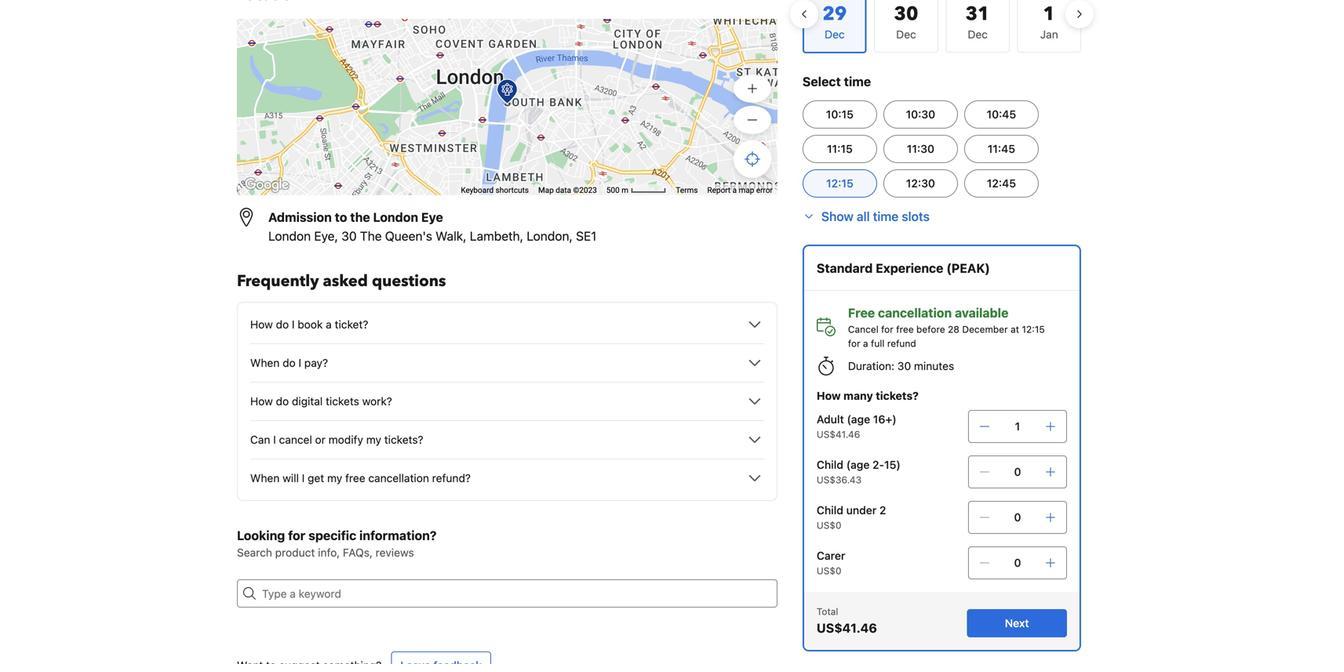Task type: vqa. For each thing, say whether or not it's contained in the screenshot.


Task type: describe. For each thing, give the bounding box(es) containing it.
frequently
[[237, 271, 319, 292]]

0 for 2
[[1014, 511, 1021, 524]]

(age for adult
[[847, 413, 870, 426]]

tickets
[[326, 395, 359, 408]]

1 for 1
[[1015, 420, 1020, 433]]

31
[[966, 1, 990, 27]]

total
[[817, 607, 838, 618]]

adult (age 16+) us$41.46
[[817, 413, 897, 440]]

adult
[[817, 413, 844, 426]]

30 inside admission to the london eye london eye, 30 the queen's walk, lambeth, london, se1
[[341, 229, 357, 244]]

12:30
[[906, 177, 935, 190]]

for inside "looking for specific information? search product info, faqs, reviews"
[[288, 528, 305, 543]]

specific
[[308, 528, 356, 543]]

select time
[[803, 74, 871, 89]]

0 horizontal spatial time
[[844, 74, 871, 89]]

data
[[556, 186, 571, 195]]

walk,
[[436, 229, 467, 244]]

1 for 1 jan
[[1043, 1, 1055, 27]]

10:30
[[906, 108, 935, 121]]

next button
[[967, 610, 1067, 638]]

information?
[[359, 528, 437, 543]]

(age for child
[[846, 459, 870, 472]]

dec for 31
[[968, 28, 988, 41]]

terms link
[[676, 186, 698, 195]]

Type a keyword field
[[256, 580, 778, 608]]

i for get
[[302, 472, 305, 485]]

map
[[538, 186, 554, 195]]

standard
[[817, 261, 873, 276]]

the
[[350, 210, 370, 225]]

11:45
[[988, 142, 1015, 155]]

10:15
[[826, 108, 854, 121]]

child (age 2-15) us$36.43
[[817, 459, 901, 486]]

0 for 2-
[[1014, 466, 1021, 479]]

2-
[[873, 459, 884, 472]]

get
[[308, 472, 324, 485]]

keyboard shortcuts button
[[461, 185, 529, 196]]

total us$41.46
[[817, 607, 877, 636]]

30 dec
[[894, 1, 918, 41]]

how do i book a ticket? button
[[250, 315, 764, 334]]

free for will
[[345, 472, 365, 485]]

us$36.43
[[817, 475, 862, 486]]

error
[[756, 186, 773, 195]]

when do i pay?
[[250, 357, 328, 370]]

how do digital tickets work?
[[250, 395, 392, 408]]

2 us$41.46 from the top
[[817, 621, 877, 636]]

product
[[275, 547, 315, 559]]

how for how do digital tickets work?
[[250, 395, 273, 408]]

11:30
[[907, 142, 935, 155]]

child for child (age 2-15)
[[817, 459, 843, 472]]

12:15 inside free cancellation available cancel for free before 28 december at 12:15 for a full refund
[[1022, 324, 1045, 335]]

28
[[948, 324, 960, 335]]

looking for specific information? search product info, faqs, reviews
[[237, 528, 437, 559]]

do for pay?
[[283, 357, 296, 370]]

cancel
[[848, 324, 879, 335]]

when will i get my free cancellation refund? button
[[250, 469, 764, 488]]

shortcuts
[[496, 186, 529, 195]]

eye
[[421, 210, 443, 225]]

i for book
[[292, 318, 295, 331]]

ticket?
[[335, 318, 368, 331]]

select
[[803, 74, 841, 89]]

free for cancellation
[[896, 324, 914, 335]]

book
[[298, 318, 323, 331]]

reviews
[[376, 547, 414, 559]]

refund
[[887, 338, 916, 349]]

2
[[880, 504, 886, 517]]

eye,
[[314, 229, 338, 244]]

region containing 30
[[790, 0, 1094, 60]]

2 horizontal spatial for
[[881, 324, 894, 335]]

keyboard
[[461, 186, 494, 195]]

can i cancel or modify my tickets?
[[250, 434, 423, 446]]

us$0 inside child under 2 us$0
[[817, 520, 842, 531]]

keyboard shortcuts
[[461, 186, 529, 195]]

full
[[871, 338, 885, 349]]

faqs,
[[343, 547, 373, 559]]

when do i pay? button
[[250, 354, 764, 373]]

under
[[846, 504, 877, 517]]

free cancellation available cancel for free before 28 december at 12:15 for a full refund
[[848, 306, 1045, 349]]

next
[[1005, 617, 1029, 630]]

modify
[[329, 434, 363, 446]]

duration:
[[848, 360, 895, 373]]

tickets? inside dropdown button
[[384, 434, 423, 446]]

0 vertical spatial tickets?
[[876, 390, 919, 403]]

time inside button
[[873, 209, 899, 224]]

500 m
[[606, 186, 630, 195]]

(peak)
[[947, 261, 990, 276]]

how many tickets?
[[817, 390, 919, 403]]

how for how do i book a ticket?
[[250, 318, 273, 331]]

will
[[283, 472, 299, 485]]

to
[[335, 210, 347, 225]]

0 vertical spatial 12:15
[[826, 177, 854, 190]]

0 vertical spatial 30
[[894, 1, 918, 27]]

search
[[237, 547, 272, 559]]



Task type: locate. For each thing, give the bounding box(es) containing it.
0 vertical spatial time
[[844, 74, 871, 89]]

1 vertical spatial tickets?
[[384, 434, 423, 446]]

lambeth,
[[470, 229, 523, 244]]

30 down refund
[[898, 360, 911, 373]]

free up refund
[[896, 324, 914, 335]]

1 vertical spatial do
[[283, 357, 296, 370]]

1 vertical spatial child
[[817, 504, 843, 517]]

2 horizontal spatial a
[[863, 338, 868, 349]]

us$0 up the carer
[[817, 520, 842, 531]]

i left the pay?
[[299, 357, 301, 370]]

i
[[292, 318, 295, 331], [299, 357, 301, 370], [273, 434, 276, 446], [302, 472, 305, 485]]

tickets?
[[876, 390, 919, 403], [384, 434, 423, 446]]

1
[[1043, 1, 1055, 27], [1015, 420, 1020, 433]]

2 vertical spatial do
[[276, 395, 289, 408]]

how do digital tickets work? button
[[250, 392, 764, 411]]

0 vertical spatial 1
[[1043, 1, 1055, 27]]

dec inside 31 dec
[[968, 28, 988, 41]]

how for how many tickets?
[[817, 390, 841, 403]]

looking
[[237, 528, 285, 543]]

report a map error
[[707, 186, 773, 195]]

0 horizontal spatial 1
[[1015, 420, 1020, 433]]

london down admission
[[268, 229, 311, 244]]

2 dec from the left
[[968, 28, 988, 41]]

show
[[821, 209, 854, 224]]

(age down the "many"
[[847, 413, 870, 426]]

child inside 'child (age 2-15) us$36.43'
[[817, 459, 843, 472]]

(age inside 'child (age 2-15) us$36.43'
[[846, 459, 870, 472]]

dec left 31 dec
[[896, 28, 916, 41]]

0 vertical spatial london
[[373, 210, 418, 225]]

london up the queen's
[[373, 210, 418, 225]]

12:15
[[826, 177, 854, 190], [1022, 324, 1045, 335]]

1 horizontal spatial tickets?
[[876, 390, 919, 403]]

a left map
[[733, 186, 737, 195]]

how
[[250, 318, 273, 331], [817, 390, 841, 403], [250, 395, 273, 408]]

for up full
[[881, 324, 894, 335]]

1 horizontal spatial my
[[366, 434, 381, 446]]

can
[[250, 434, 270, 446]]

free right get
[[345, 472, 365, 485]]

free inside 'when will i get my free cancellation refund?' dropdown button
[[345, 472, 365, 485]]

december
[[962, 324, 1008, 335]]

30 left 31
[[894, 1, 918, 27]]

0 vertical spatial (age
[[847, 413, 870, 426]]

0 horizontal spatial cancellation
[[368, 472, 429, 485]]

work?
[[362, 395, 392, 408]]

region
[[790, 0, 1094, 60]]

30 down "to"
[[341, 229, 357, 244]]

0 vertical spatial us$0
[[817, 520, 842, 531]]

2 child from the top
[[817, 504, 843, 517]]

0 vertical spatial my
[[366, 434, 381, 446]]

carer us$0
[[817, 550, 845, 577]]

do for tickets
[[276, 395, 289, 408]]

a right the book
[[326, 318, 332, 331]]

0 vertical spatial us$41.46
[[817, 429, 860, 440]]

when left will
[[250, 472, 280, 485]]

1 vertical spatial us$0
[[817, 566, 842, 577]]

15)
[[884, 459, 901, 472]]

(age
[[847, 413, 870, 426], [846, 459, 870, 472]]

30
[[894, 1, 918, 27], [341, 229, 357, 244], [898, 360, 911, 373]]

a inside dropdown button
[[326, 318, 332, 331]]

a inside free cancellation available cancel for free before 28 december at 12:15 for a full refund
[[863, 338, 868, 349]]

how down frequently
[[250, 318, 273, 331]]

1 vertical spatial when
[[250, 472, 280, 485]]

0 vertical spatial free
[[896, 324, 914, 335]]

0 horizontal spatial tickets?
[[384, 434, 423, 446]]

0 horizontal spatial for
[[288, 528, 305, 543]]

when
[[250, 357, 280, 370], [250, 472, 280, 485]]

1 child from the top
[[817, 459, 843, 472]]

1 vertical spatial time
[[873, 209, 899, 224]]

1 us$0 from the top
[[817, 520, 842, 531]]

1 horizontal spatial dec
[[968, 28, 988, 41]]

queen's
[[385, 229, 432, 244]]

1 vertical spatial free
[[345, 472, 365, 485]]

1 vertical spatial my
[[327, 472, 342, 485]]

report a map error link
[[707, 186, 773, 195]]

do inside when do i pay? dropdown button
[[283, 357, 296, 370]]

0 horizontal spatial a
[[326, 318, 332, 331]]

dec inside "30 dec"
[[896, 28, 916, 41]]

for
[[881, 324, 894, 335], [848, 338, 860, 349], [288, 528, 305, 543]]

do inside 'how do digital tickets work?' dropdown button
[[276, 395, 289, 408]]

cancellation
[[878, 306, 952, 321], [368, 472, 429, 485]]

500
[[606, 186, 620, 195]]

before
[[917, 324, 945, 335]]

1 us$41.46 from the top
[[817, 429, 860, 440]]

1 horizontal spatial london
[[373, 210, 418, 225]]

©2023
[[573, 186, 597, 195]]

report
[[707, 186, 731, 195]]

minutes
[[914, 360, 954, 373]]

time right all
[[873, 209, 899, 224]]

1 vertical spatial us$41.46
[[817, 621, 877, 636]]

dec for 30
[[896, 28, 916, 41]]

0 vertical spatial cancellation
[[878, 306, 952, 321]]

i right "can"
[[273, 434, 276, 446]]

pay?
[[304, 357, 328, 370]]

experience
[[876, 261, 944, 276]]

do for book
[[276, 318, 289, 331]]

3 0 from the top
[[1014, 557, 1021, 570]]

1 vertical spatial 0
[[1014, 511, 1021, 524]]

child for child under 2
[[817, 504, 843, 517]]

1 vertical spatial 12:15
[[1022, 324, 1045, 335]]

us$0 down the carer
[[817, 566, 842, 577]]

500 m button
[[602, 184, 671, 196]]

do left the book
[[276, 318, 289, 331]]

london,
[[527, 229, 573, 244]]

cancellation inside 'when will i get my free cancellation refund?' dropdown button
[[368, 472, 429, 485]]

admission
[[268, 210, 332, 225]]

1 horizontal spatial cancellation
[[878, 306, 952, 321]]

free inside free cancellation available cancel for free before 28 december at 12:15 for a full refund
[[896, 324, 914, 335]]

2 vertical spatial 0
[[1014, 557, 1021, 570]]

1 0 from the top
[[1014, 466, 1021, 479]]

1 vertical spatial cancellation
[[368, 472, 429, 485]]

0 horizontal spatial london
[[268, 229, 311, 244]]

my right get
[[327, 472, 342, 485]]

questions
[[372, 271, 446, 292]]

how up "can"
[[250, 395, 273, 408]]

2 us$0 from the top
[[817, 566, 842, 577]]

us$41.46 down total
[[817, 621, 877, 636]]

map
[[739, 186, 754, 195]]

1 horizontal spatial time
[[873, 209, 899, 224]]

us$0 inside the carer us$0
[[817, 566, 842, 577]]

map data ©2023
[[538, 186, 597, 195]]

se1
[[576, 229, 597, 244]]

at
[[1011, 324, 1019, 335]]

my inside dropdown button
[[327, 472, 342, 485]]

us$0
[[817, 520, 842, 531], [817, 566, 842, 577]]

us$41.46 inside adult (age 16+) us$41.46
[[817, 429, 860, 440]]

time right select
[[844, 74, 871, 89]]

(age left '2-'
[[846, 459, 870, 472]]

us$41.46 down adult
[[817, 429, 860, 440]]

how do i book a ticket?
[[250, 318, 368, 331]]

for down cancel
[[848, 338, 860, 349]]

0
[[1014, 466, 1021, 479], [1014, 511, 1021, 524], [1014, 557, 1021, 570]]

0 horizontal spatial free
[[345, 472, 365, 485]]

when for when will i get my free cancellation refund?
[[250, 472, 280, 485]]

0 horizontal spatial my
[[327, 472, 342, 485]]

1 vertical spatial 1
[[1015, 420, 1020, 433]]

1 horizontal spatial 12:15
[[1022, 324, 1045, 335]]

2 vertical spatial for
[[288, 528, 305, 543]]

my right "modify"
[[366, 434, 381, 446]]

2 vertical spatial a
[[863, 338, 868, 349]]

1 horizontal spatial free
[[896, 324, 914, 335]]

do left the pay?
[[283, 357, 296, 370]]

my
[[366, 434, 381, 446], [327, 472, 342, 485]]

duration: 30 minutes
[[848, 360, 954, 373]]

2 vertical spatial 30
[[898, 360, 911, 373]]

info,
[[318, 547, 340, 559]]

do inside how do i book a ticket? dropdown button
[[276, 318, 289, 331]]

standard experience (peak)
[[817, 261, 990, 276]]

refund?
[[432, 472, 471, 485]]

0 vertical spatial 0
[[1014, 466, 1021, 479]]

1 vertical spatial london
[[268, 229, 311, 244]]

cancellation up before
[[878, 306, 952, 321]]

child left 'under'
[[817, 504, 843, 517]]

i left the book
[[292, 318, 295, 331]]

how up adult
[[817, 390, 841, 403]]

i for pay?
[[299, 357, 301, 370]]

tickets? up 16+)
[[876, 390, 919, 403]]

1 when from the top
[[250, 357, 280, 370]]

how inside dropdown button
[[250, 395, 273, 408]]

child inside child under 2 us$0
[[817, 504, 843, 517]]

time
[[844, 74, 871, 89], [873, 209, 899, 224]]

0 vertical spatial for
[[881, 324, 894, 335]]

1 horizontal spatial for
[[848, 338, 860, 349]]

available
[[955, 306, 1009, 321]]

0 vertical spatial when
[[250, 357, 280, 370]]

my inside dropdown button
[[366, 434, 381, 446]]

dec down 31
[[968, 28, 988, 41]]

0 vertical spatial a
[[733, 186, 737, 195]]

when inside when do i pay? dropdown button
[[250, 357, 280, 370]]

0 horizontal spatial dec
[[896, 28, 916, 41]]

i inside dropdown button
[[302, 472, 305, 485]]

1 vertical spatial for
[[848, 338, 860, 349]]

admission to the london eye london eye, 30 the queen's walk, lambeth, london, se1
[[268, 210, 597, 244]]

slots
[[902, 209, 930, 224]]

when inside 'when will i get my free cancellation refund?' dropdown button
[[250, 472, 280, 485]]

or
[[315, 434, 326, 446]]

12:15 right at
[[1022, 324, 1045, 335]]

0 horizontal spatial 12:15
[[826, 177, 854, 190]]

when will i get my free cancellation refund?
[[250, 472, 471, 485]]

jan
[[1040, 28, 1058, 41]]

us$41.46
[[817, 429, 860, 440], [817, 621, 877, 636]]

child under 2 us$0
[[817, 504, 886, 531]]

m
[[622, 186, 628, 195]]

10:45
[[987, 108, 1016, 121]]

for up product
[[288, 528, 305, 543]]

0 vertical spatial do
[[276, 318, 289, 331]]

many
[[844, 390, 873, 403]]

1 vertical spatial 30
[[341, 229, 357, 244]]

2 0 from the top
[[1014, 511, 1021, 524]]

12:15 up show
[[826, 177, 854, 190]]

11:15
[[827, 142, 853, 155]]

i right will
[[302, 472, 305, 485]]

tickets? down work?
[[384, 434, 423, 446]]

(age inside adult (age 16+) us$41.46
[[847, 413, 870, 426]]

1 horizontal spatial 1
[[1043, 1, 1055, 27]]

carer
[[817, 550, 845, 563]]

all
[[857, 209, 870, 224]]

how inside dropdown button
[[250, 318, 273, 331]]

google image
[[241, 175, 293, 195]]

show all time slots button
[[803, 207, 930, 226]]

1 inside the 1 jan
[[1043, 1, 1055, 27]]

free
[[896, 324, 914, 335], [345, 472, 365, 485]]

cancel
[[279, 434, 312, 446]]

show all time slots
[[821, 209, 930, 224]]

a left full
[[863, 338, 868, 349]]

1 vertical spatial (age
[[846, 459, 870, 472]]

when for when do i pay?
[[250, 357, 280, 370]]

digital
[[292, 395, 323, 408]]

0 vertical spatial child
[[817, 459, 843, 472]]

when left the pay?
[[250, 357, 280, 370]]

child up us$36.43
[[817, 459, 843, 472]]

frequently asked questions
[[237, 271, 446, 292]]

do left digital at bottom left
[[276, 395, 289, 408]]

1 jan
[[1040, 1, 1058, 41]]

cancellation inside free cancellation available cancel for free before 28 december at 12:15 for a full refund
[[878, 306, 952, 321]]

cancellation left refund?
[[368, 472, 429, 485]]

child
[[817, 459, 843, 472], [817, 504, 843, 517]]

do
[[276, 318, 289, 331], [283, 357, 296, 370], [276, 395, 289, 408]]

asked
[[323, 271, 368, 292]]

1 dec from the left
[[896, 28, 916, 41]]

map region
[[237, 19, 778, 195]]

1 horizontal spatial a
[[733, 186, 737, 195]]

the
[[360, 229, 382, 244]]

1 vertical spatial a
[[326, 318, 332, 331]]

2 when from the top
[[250, 472, 280, 485]]



